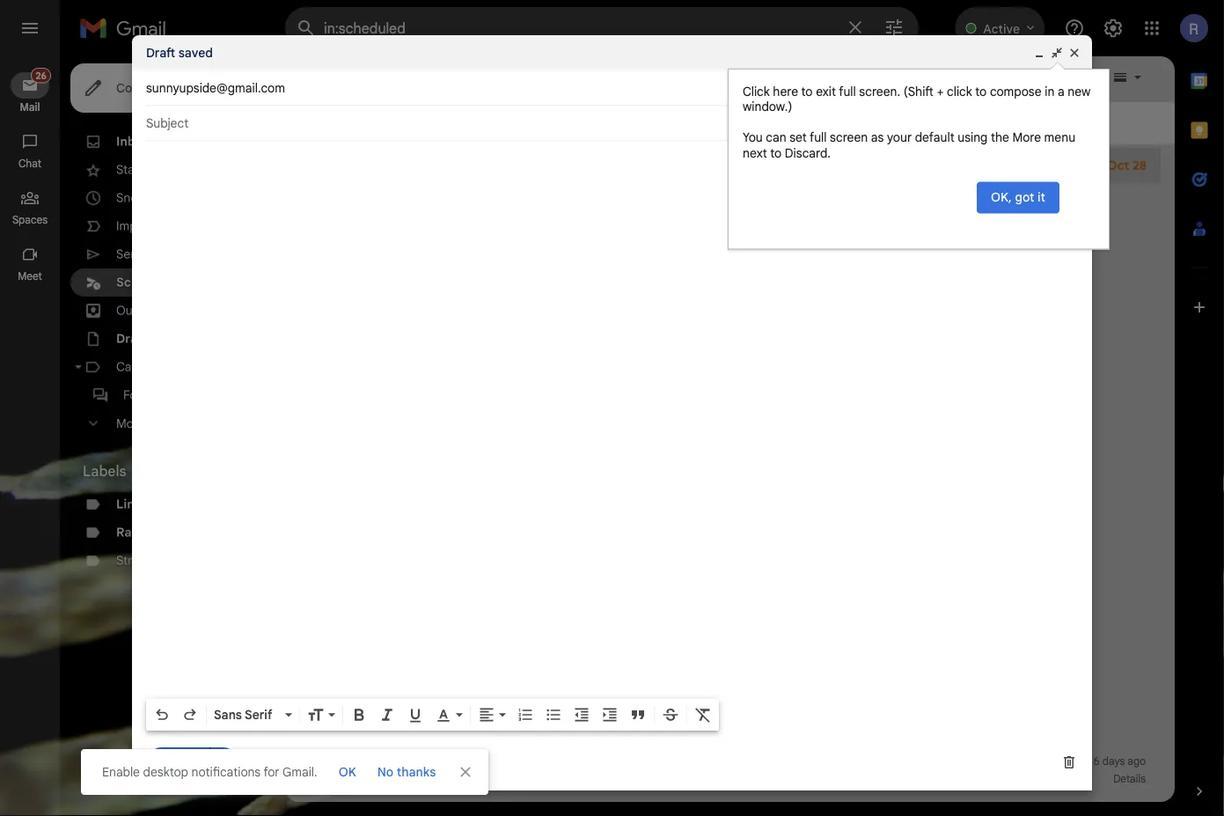Task type: describe. For each thing, give the bounding box(es) containing it.
indent more ‪(⌘])‬ image
[[601, 706, 619, 724]]

undo ‪(⌘z)‬ image
[[153, 706, 171, 724]]

Subject field
[[146, 114, 1078, 132]]

0.01 gb of 15 gb used
[[299, 772, 405, 786]]

chat
[[18, 157, 41, 170]]

as
[[871, 130, 884, 145]]

toggle split pane mode image
[[1112, 69, 1129, 86]]

here
[[773, 84, 798, 99]]

advanced search options image
[[877, 10, 912, 45]]

main menu image
[[19, 18, 40, 39]]

ok link
[[332, 756, 363, 788]]

draft saved
[[146, 45, 213, 60]]

categories link
[[116, 359, 177, 375]]

set
[[790, 130, 807, 145]]

+
[[937, 84, 944, 99]]

no thanks
[[377, 764, 436, 780]]

mail, 26 unread messages image
[[29, 72, 49, 88]]

random
[[116, 525, 165, 540]]

click here to exit full screen. (shift + click to compose in a new window.)
[[743, 84, 1091, 114]]

outbox link
[[116, 303, 158, 318]]

account
[[1012, 755, 1051, 768]]

forums
[[123, 387, 165, 403]]

details
[[1114, 772, 1146, 786]]

you
[[743, 130, 763, 145]]

enable
[[102, 764, 140, 780]]

ok,
[[991, 190, 1012, 205]]

bold ‪(⌘b)‬ image
[[350, 706, 368, 724]]

notifications
[[191, 764, 261, 780]]

oct 28 main content
[[285, 56, 1175, 802]]

sans
[[214, 707, 242, 722]]

discard draft ‪(⌘⇧d)‬ image
[[1061, 754, 1078, 771]]

sent
[[116, 246, 142, 262]]

compose button
[[70, 63, 192, 113]]

oct
[[1108, 158, 1130, 173]]

stripe
[[116, 553, 150, 568]]

snoozed link
[[116, 190, 165, 206]]

important
[[116, 218, 171, 234]]

strikethrough ‪(⌘⇧x)‬ image
[[662, 706, 680, 724]]

scheduled
[[116, 275, 180, 290]]

2 gb from the left
[[365, 772, 379, 786]]

for
[[264, 764, 280, 780]]

15
[[352, 772, 362, 786]]

1 gb from the left
[[322, 772, 337, 786]]

categories
[[116, 359, 177, 375]]

menu
[[1045, 130, 1076, 145]]

sunnyupside@gmail.com
[[146, 80, 285, 96]]

more inside button
[[116, 416, 145, 431]]

your
[[887, 130, 912, 145]]

using
[[958, 130, 988, 145]]

details link
[[1114, 772, 1146, 786]]

mail
[[20, 101, 40, 114]]

spaces heading
[[0, 213, 60, 227]]

alert dialog containing click here to exit full screen. (shift + click to compose in a new window.)
[[728, 62, 1110, 250]]

meet
[[18, 270, 42, 283]]

compose
[[990, 84, 1042, 99]]

stripe link
[[116, 553, 150, 568]]

linkedin
[[116, 497, 168, 512]]

important link
[[116, 218, 171, 234]]

starred link
[[116, 162, 158, 177]]

26
[[253, 135, 264, 148]]

search in mail image
[[291, 12, 322, 44]]

full inside click here to exit full screen. (shift + click to compose in a new window.)
[[839, 84, 856, 99]]

a
[[1058, 84, 1065, 99]]

labels heading
[[83, 462, 250, 480]]

ok
[[339, 764, 356, 780]]

screen
[[830, 130, 868, 145]]

draft saved dialog
[[132, 35, 1092, 791]]

send
[[163, 755, 193, 770]]

got
[[1016, 190, 1035, 205]]

Search in mail search field
[[285, 7, 919, 49]]

the
[[991, 130, 1010, 145]]

0.01
[[299, 772, 320, 786]]

snoozed
[[116, 190, 165, 206]]

window.)
[[743, 99, 793, 114]]



Task type: vqa. For each thing, say whether or not it's contained in the screenshot.
the menu
yes



Task type: locate. For each thing, give the bounding box(es) containing it.
desktop
[[143, 764, 188, 780]]

formatting options toolbar
[[146, 699, 719, 731]]

chat heading
[[0, 157, 60, 171]]

1 horizontal spatial full
[[839, 84, 856, 99]]

alert dialog
[[728, 62, 1110, 250]]

oct 28 row
[[285, 148, 1161, 183]]

more right the
[[1013, 130, 1041, 145]]

0 vertical spatial full
[[839, 84, 856, 99]]

sans serif
[[214, 707, 272, 722]]

0 horizontal spatial more
[[116, 416, 145, 431]]

click
[[743, 84, 770, 99]]

1 horizontal spatial gb
[[365, 772, 379, 786]]

underline ‪(⌘u)‬ image
[[407, 707, 424, 725]]

no thanks link
[[370, 756, 443, 788]]

clear search image
[[838, 10, 873, 45]]

alert
[[28, 40, 1196, 795]]

footer
[[285, 753, 1161, 788]]

to right click
[[976, 84, 987, 99]]

in
[[1045, 84, 1055, 99]]

close image
[[1068, 46, 1082, 60]]

6
[[1094, 755, 1100, 768]]

mail heading
[[0, 100, 60, 114]]

of
[[340, 772, 350, 786]]

no
[[377, 764, 394, 780]]

inbox link
[[116, 134, 150, 149]]

exit
[[816, 84, 836, 99]]

scheduled link
[[116, 275, 180, 290]]

compose
[[116, 80, 171, 96]]

send button
[[146, 747, 210, 779]]

days
[[1103, 755, 1125, 768]]

serif
[[245, 707, 272, 722]]

1 vertical spatial more
[[116, 416, 145, 431]]

minimize image
[[1033, 46, 1047, 60]]

more inside you can set full screen as your default using the more menu next to discard.
[[1013, 130, 1041, 145]]

inbox
[[116, 134, 150, 149]]

full right exit
[[839, 84, 856, 99]]

meet heading
[[0, 269, 60, 283]]

enable desktop notifications for gmail.
[[102, 764, 317, 780]]

navigation containing mail
[[0, 56, 62, 816]]

click
[[947, 84, 973, 99]]

linkedin link
[[116, 497, 168, 512]]

oct 28
[[1108, 158, 1147, 173]]

drafts
[[116, 331, 153, 346]]

footer containing last account activity: 6 days ago
[[285, 753, 1161, 788]]

gb right 15
[[365, 772, 379, 786]]

footer inside oct 28 main content
[[285, 753, 1161, 788]]

can
[[766, 130, 787, 145]]

remove formatting ‪(⌘\)‬ image
[[695, 706, 712, 724]]

2 horizontal spatial to
[[976, 84, 987, 99]]

full inside you can set full screen as your default using the more menu next to discard.
[[810, 130, 827, 145]]

default
[[915, 130, 955, 145]]

used
[[382, 772, 405, 786]]

draft
[[146, 45, 175, 60]]

follow link to manage storage image
[[412, 770, 430, 788]]

more down forums
[[116, 416, 145, 431]]

italic ‪(⌘i)‬ image
[[379, 706, 396, 724]]

0 horizontal spatial to
[[771, 145, 782, 161]]

outbox
[[116, 303, 158, 318]]

screen.
[[860, 84, 901, 99]]

it
[[1038, 190, 1046, 205]]

redo ‪(⌘y)‬ image
[[181, 706, 199, 724]]

starred
[[116, 162, 158, 177]]

gb left "of"
[[322, 772, 337, 786]]

28
[[1133, 158, 1147, 173]]

gb
[[322, 772, 337, 786], [365, 772, 379, 786]]

spaces
[[12, 213, 48, 227]]

forums link
[[123, 387, 165, 403]]

last account activity: 6 days ago details
[[989, 755, 1146, 786]]

(shift
[[904, 84, 934, 99]]

drafts link
[[116, 331, 153, 346]]

settings image
[[1103, 18, 1124, 39]]

indent less ‪(⌘[)‬ image
[[573, 706, 591, 724]]

sans serif option
[[210, 706, 282, 724]]

full right the set
[[810, 130, 827, 145]]

0 vertical spatial more
[[1013, 130, 1041, 145]]

ok, got it
[[991, 190, 1046, 205]]

new
[[1068, 84, 1091, 99]]

more
[[1013, 130, 1041, 145], [116, 416, 145, 431]]

ago
[[1128, 755, 1146, 768]]

refresh image
[[352, 69, 370, 86]]

pop out image
[[1050, 46, 1064, 60]]

labels
[[83, 462, 126, 480]]

to
[[802, 84, 813, 99], [976, 84, 987, 99], [771, 145, 782, 161]]

next
[[743, 145, 767, 161]]

more button
[[70, 409, 275, 438]]

to inside you can set full screen as your default using the more menu next to discard.
[[771, 145, 782, 161]]

0 horizontal spatial full
[[810, 130, 827, 145]]

0 horizontal spatial gb
[[322, 772, 337, 786]]

gmail.
[[283, 764, 317, 780]]

to left exit
[[802, 84, 813, 99]]

alert containing enable desktop notifications for gmail.
[[28, 40, 1196, 795]]

discard.
[[785, 145, 831, 161]]

sent link
[[116, 246, 142, 262]]

thanks
[[397, 764, 436, 780]]

full
[[839, 84, 856, 99], [810, 130, 827, 145]]

activity:
[[1054, 755, 1091, 768]]

numbered list ‪(⌘⇧7)‬ image
[[517, 706, 534, 724]]

last
[[989, 755, 1010, 768]]

ok, got it button
[[977, 182, 1060, 213]]

1 vertical spatial full
[[810, 130, 827, 145]]

tab list
[[1175, 56, 1225, 753]]

1 horizontal spatial to
[[802, 84, 813, 99]]

Message Body text field
[[146, 150, 1078, 694]]

random link
[[116, 525, 165, 540]]

you can set full screen as your default using the more menu next to discard.
[[743, 130, 1076, 161]]

to right next
[[771, 145, 782, 161]]

navigation
[[0, 56, 62, 816]]

bulleted list ‪(⌘⇧8)‬ image
[[545, 706, 563, 724]]

saved
[[178, 45, 213, 60]]

quote ‪(⌘⇧9)‬ image
[[629, 706, 647, 724]]

1 horizontal spatial more
[[1013, 130, 1041, 145]]



